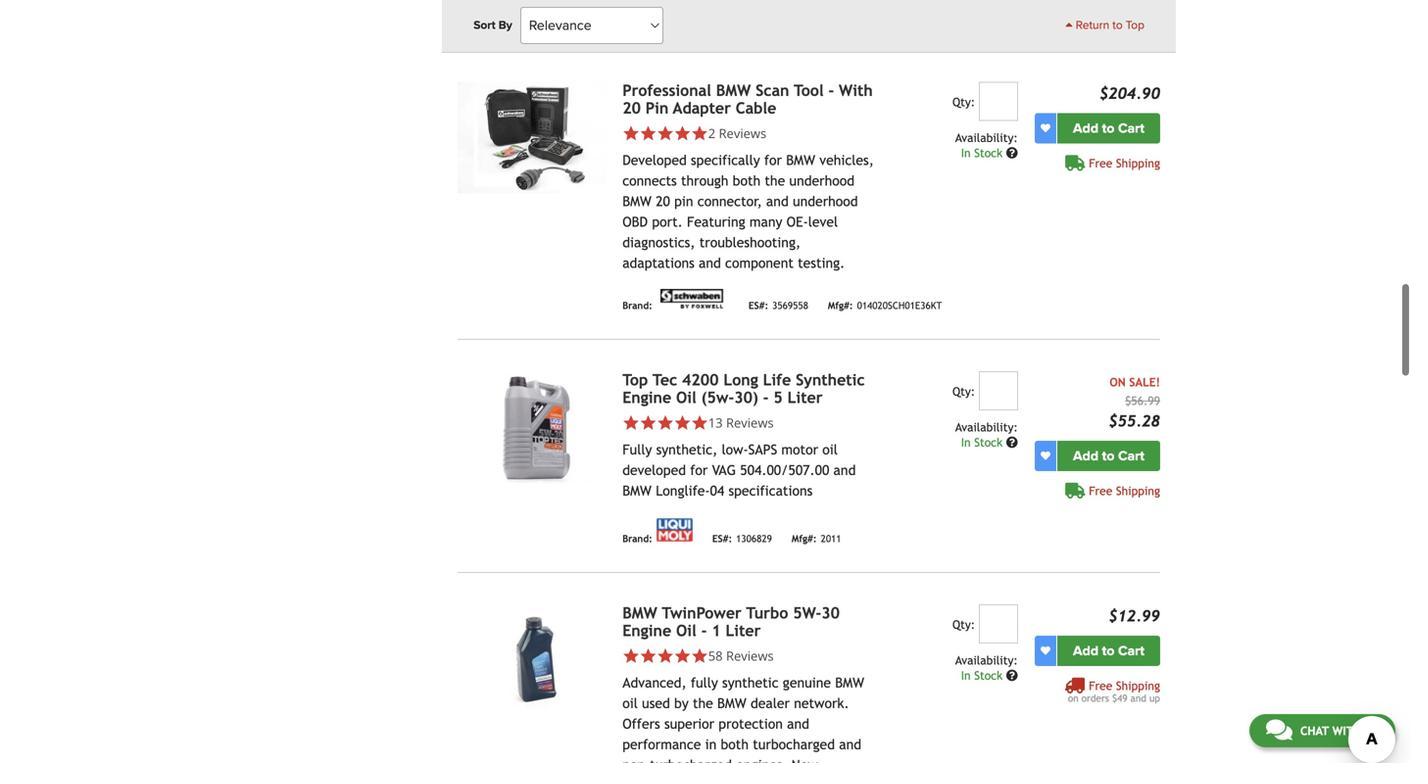 Task type: vqa. For each thing, say whether or not it's contained in the screenshot.
leftmost Mfg#:
yes



Task type: describe. For each thing, give the bounding box(es) containing it.
es#3569558 - 014020sch01e36kt - professional bmw scan tool - with 20 pin adapter cable - developed specifically for bmw vehicles, connects through both the underhood bmw 20 pin connector, and underhood obd port. featuring many oe-level diagnostics, troubleshooting, adaptations and component testing. - schwaben by foxwell - bmw image
[[458, 82, 607, 194]]

cable
[[736, 99, 776, 117]]

protection
[[719, 716, 783, 732]]

chat with us
[[1300, 724, 1379, 738]]

longlife-
[[656, 483, 710, 499]]

the for cable
[[765, 173, 785, 189]]

bmw up 'network.'
[[835, 675, 864, 691]]

add to cart for $12.99
[[1073, 643, 1144, 660]]

2 13 reviews link from the left
[[708, 414, 774, 432]]

developed
[[622, 463, 686, 478]]

sort by
[[473, 18, 512, 32]]

$12.99
[[1109, 607, 1160, 625]]

both inside advanced, fully synthetic genuine bmw oil used by the bmw dealer network. offers superior protection and performance in both turbocharged and non-turbocharged engines.
[[721, 737, 749, 753]]

3 availability: from the top
[[955, 654, 1018, 668]]

caret up image
[[1065, 19, 1073, 30]]

30
[[821, 604, 840, 622]]

engine inside bmw twinpower turbo 5w-30 engine oil - 1 liter
[[622, 622, 671, 640]]

es#: for cable
[[748, 300, 768, 311]]

2 free from the top
[[1089, 484, 1112, 498]]

in for professional bmw scan tool - with 20 pin adapter cable
[[961, 146, 971, 160]]

bmw twinpower turbo 5w-30 engine oil - 1 liter
[[622, 604, 840, 640]]

add for $12.99
[[1073, 643, 1098, 660]]

testing.
[[798, 255, 845, 271]]

1 vertical spatial underhood
[[793, 194, 858, 209]]

2 2 reviews link from the left
[[708, 125, 766, 142]]

1 2 reviews link from the left
[[622, 125, 876, 142]]

sort
[[473, 18, 496, 32]]

es#: 1306829
[[712, 533, 772, 544]]

2011
[[821, 533, 841, 544]]

both inside the "developed specifically for bmw vehicles, connects through both the underhood bmw 20 pin connector, and underhood obd port. featuring many oe-level diagnostics, troubleshooting, adaptations and component testing."
[[733, 173, 761, 189]]

- inside bmw twinpower turbo 5w-30 engine oil - 1 liter
[[701, 622, 707, 640]]

synthetic,
[[656, 442, 718, 458]]

tool
[[794, 82, 824, 100]]

mfg#: for top tec 4200 long life synthetic engine oil (5w-30) - 5 liter
[[792, 533, 817, 544]]

1 free shipping from the top
[[1089, 156, 1160, 170]]

pin
[[646, 99, 669, 117]]

for inside the "developed specifically for bmw vehicles, connects through both the underhood bmw 20 pin connector, and underhood obd port. featuring many oe-level diagnostics, troubleshooting, adaptations and component testing."
[[764, 153, 782, 168]]

fully
[[622, 442, 652, 458]]

developed specifically for bmw vehicles, connects through both the underhood bmw 20 pin connector, and underhood obd port. featuring many oe-level diagnostics, troubleshooting, adaptations and component testing.
[[622, 153, 874, 271]]

for inside fully synthetic, low-saps motor oil developed for vag 504.00/507.00 and bmw longlife-04 specifications
[[690, 463, 708, 478]]

4200
[[682, 371, 719, 389]]

5w-
[[793, 604, 821, 622]]

vehicles,
[[819, 153, 874, 168]]

30)
[[734, 389, 758, 407]]

with
[[839, 82, 873, 100]]

used
[[642, 696, 670, 712]]

2 58 reviews link from the left
[[708, 647, 774, 665]]

20 inside professional bmw scan tool - with 20 pin adapter cable
[[622, 99, 641, 117]]

add to wish list image for $12.99
[[1041, 646, 1050, 656]]

featuring
[[687, 214, 745, 230]]

advanced,
[[622, 675, 687, 691]]

advanced, fully synthetic genuine bmw oil used by the bmw dealer network. offers superior protection and performance in both turbocharged and non-turbocharged engines.
[[622, 675, 864, 763]]

add for $204.90
[[1073, 120, 1098, 137]]

(5w-
[[701, 389, 734, 407]]

$55.28
[[1109, 412, 1160, 430]]

low-
[[722, 442, 748, 458]]

diagnostics,
[[622, 235, 695, 251]]

$56.99
[[1125, 394, 1160, 408]]

fully synthetic, low-saps motor oil developed for vag 504.00/507.00 and bmw longlife-04 specifications
[[622, 442, 856, 499]]

bmw inside bmw twinpower turbo 5w-30 engine oil - 1 liter
[[622, 604, 657, 622]]

network.
[[794, 696, 849, 712]]

in stock for professional bmw scan tool - with 20 pin adapter cable
[[961, 146, 1006, 160]]

with
[[1332, 724, 1361, 738]]

mfg#: 2011
[[792, 533, 841, 544]]

turbo
[[746, 604, 788, 622]]

- inside professional bmw scan tool - with 20 pin adapter cable
[[828, 82, 834, 100]]

synthetic
[[796, 371, 865, 389]]

top tec 4200 long life synthetic engine oil (5w-30) - 5 liter
[[622, 371, 865, 407]]

bmw up obd
[[622, 194, 652, 209]]

1 brand: from the top
[[622, 10, 652, 21]]

oe-
[[787, 214, 808, 230]]

20 inside the "developed specifically for bmw vehicles, connects through both the underhood bmw 20 pin connector, and underhood obd port. featuring many oe-level diagnostics, troubleshooting, adaptations and component testing."
[[656, 194, 670, 209]]

bmw twinpower turbo 5w-30 engine oil - 1 liter link
[[622, 604, 840, 640]]

qty: for synthetic
[[952, 385, 975, 399]]

014020sch01e36kt
[[857, 300, 942, 311]]

13 reviews
[[708, 414, 774, 432]]

schwaben by foxwell - corporate logo image
[[656, 289, 729, 309]]

and inside free shipping on orders $49 and up
[[1130, 693, 1146, 704]]

to right return
[[1112, 18, 1123, 32]]

liter inside bmw twinpower turbo 5w-30 engine oil - 1 liter
[[726, 622, 761, 640]]

1 liqui-moly - corporate logo image from the top
[[656, 0, 693, 19]]

professional bmw scan tool - with 20 pin adapter cable
[[622, 82, 873, 117]]

connects
[[622, 173, 677, 189]]

specifically
[[691, 153, 760, 168]]

developed
[[622, 153, 687, 168]]

3 in from the top
[[961, 669, 971, 683]]

star image inside 13 reviews link
[[622, 415, 640, 432]]

1 shipping from the top
[[1116, 156, 1160, 170]]

adaptations
[[622, 255, 695, 271]]

2 question circle image from the top
[[1006, 670, 1018, 682]]

1 58 reviews link from the left
[[622, 647, 876, 665]]

dealer
[[751, 696, 790, 712]]

performance
[[622, 737, 701, 753]]

many
[[750, 214, 782, 230]]

fully
[[691, 675, 718, 691]]

return to top
[[1073, 18, 1145, 32]]

obd
[[622, 214, 648, 230]]

saps
[[748, 442, 777, 458]]

on sale! $56.99 $55.28
[[1109, 375, 1160, 430]]

non-
[[622, 758, 650, 763]]

in stock for top tec 4200 long life synthetic engine oil (5w-30) - 5 liter
[[961, 436, 1006, 449]]

$204.90
[[1099, 84, 1160, 103]]

pin
[[674, 194, 693, 209]]

bmw inside fully synthetic, low-saps motor oil developed for vag 504.00/507.00 and bmw longlife-04 specifications
[[622, 483, 652, 499]]

and inside fully synthetic, low-saps motor oil developed for vag 504.00/507.00 and bmw longlife-04 specifications
[[833, 463, 856, 478]]

return to top link
[[1065, 17, 1145, 34]]

connector,
[[697, 194, 762, 209]]

the for liter
[[693, 696, 713, 712]]

3 in stock from the top
[[961, 669, 1006, 683]]

free inside free shipping on orders $49 and up
[[1089, 679, 1112, 693]]

life
[[763, 371, 791, 389]]

stock for top tec 4200 long life synthetic engine oil (5w-30) - 5 liter
[[974, 436, 1003, 449]]

troubleshooting,
[[699, 235, 801, 251]]

to down $204.90
[[1102, 120, 1115, 137]]

oil inside bmw twinpower turbo 5w-30 engine oil - 1 liter
[[676, 622, 696, 640]]

1306829
[[736, 533, 772, 544]]

sale!
[[1129, 375, 1160, 389]]

on
[[1068, 693, 1079, 704]]

cart for $204.90
[[1118, 120, 1144, 137]]

level
[[808, 214, 838, 230]]

free shipping on orders $49 and up
[[1068, 679, 1160, 704]]



Task type: locate. For each thing, give the bounding box(es) containing it.
1 vertical spatial for
[[690, 463, 708, 478]]

qty:
[[952, 95, 975, 109], [952, 385, 975, 399], [952, 618, 975, 632]]

2 reviews
[[708, 125, 766, 142]]

mfg#: for professional bmw scan tool - with 20 pin adapter cable
[[828, 300, 853, 311]]

1 vertical spatial free shipping
[[1089, 484, 1160, 498]]

engine up advanced, on the bottom left of the page
[[622, 622, 671, 640]]

None number field
[[979, 82, 1018, 121], [979, 372, 1018, 411], [979, 605, 1018, 644], [979, 82, 1018, 121], [979, 372, 1018, 411], [979, 605, 1018, 644]]

star image
[[622, 125, 640, 142], [657, 125, 674, 142], [674, 125, 691, 142], [622, 415, 640, 432], [622, 648, 640, 665], [640, 648, 657, 665], [657, 648, 674, 665], [674, 648, 691, 665], [691, 648, 708, 665]]

0 horizontal spatial turbocharged
[[650, 758, 732, 763]]

0 vertical spatial oil
[[676, 389, 696, 407]]

the down "fully"
[[693, 696, 713, 712]]

cart down $55.28
[[1118, 448, 1144, 465]]

2 vertical spatial free
[[1089, 679, 1112, 693]]

3 add from the top
[[1073, 643, 1098, 660]]

504.00/507.00
[[740, 463, 829, 478]]

3569558
[[772, 300, 808, 311]]

04
[[710, 483, 724, 499]]

long
[[724, 371, 758, 389]]

0 vertical spatial cart
[[1118, 120, 1144, 137]]

- left '1' at right
[[701, 622, 707, 640]]

question circle image
[[1006, 437, 1018, 448], [1006, 670, 1018, 682]]

1 horizontal spatial liter
[[787, 389, 823, 407]]

0 vertical spatial reviews
[[719, 125, 766, 142]]

1 add to cart button from the top
[[1057, 113, 1160, 144]]

bmw down developed
[[622, 483, 652, 499]]

0 vertical spatial free
[[1089, 156, 1112, 170]]

1 qty: from the top
[[952, 95, 975, 109]]

adapter
[[673, 99, 731, 117]]

oil up offers
[[622, 696, 638, 712]]

2 vertical spatial brand:
[[622, 533, 652, 544]]

on
[[1110, 375, 1126, 389]]

top tec 4200 long life synthetic engine oil (5w-30) - 5 liter link
[[622, 371, 865, 407]]

5
[[774, 389, 783, 407]]

0 horizontal spatial liter
[[726, 622, 761, 640]]

liqui-moly - corporate logo image
[[656, 0, 693, 19], [656, 519, 693, 542]]

to
[[1112, 18, 1123, 32], [1102, 120, 1115, 137], [1102, 448, 1115, 465], [1102, 643, 1115, 660]]

liter up 58 reviews
[[726, 622, 761, 640]]

1 availability: from the top
[[955, 131, 1018, 145]]

the inside advanced, fully synthetic genuine bmw oil used by the bmw dealer network. offers superior protection and performance in both turbocharged and non-turbocharged engines.
[[693, 696, 713, 712]]

professional
[[622, 82, 711, 100]]

1 vertical spatial oil
[[622, 696, 638, 712]]

add to wish list image for $204.90
[[1041, 124, 1050, 133]]

1 horizontal spatial top
[[1126, 18, 1145, 32]]

and
[[766, 194, 789, 209], [699, 255, 721, 271], [833, 463, 856, 478], [1130, 693, 1146, 704], [787, 716, 809, 732], [839, 737, 861, 753]]

1 vertical spatial cart
[[1118, 448, 1144, 465]]

0 vertical spatial both
[[733, 173, 761, 189]]

1 horizontal spatial oil
[[822, 442, 838, 458]]

1 in stock from the top
[[961, 146, 1006, 160]]

3 cart from the top
[[1118, 643, 1144, 660]]

2 in from the top
[[961, 436, 971, 449]]

availability:
[[955, 131, 1018, 145], [955, 421, 1018, 434], [955, 654, 1018, 668]]

by
[[499, 18, 512, 32]]

by
[[674, 696, 689, 712]]

cart for $12.99
[[1118, 643, 1144, 660]]

es#: left "1306829"
[[712, 533, 732, 544]]

1 horizontal spatial -
[[763, 389, 769, 407]]

3 qty: from the top
[[952, 618, 975, 632]]

add to cart down $204.90
[[1073, 120, 1144, 137]]

1 vertical spatial oil
[[676, 622, 696, 640]]

comments image
[[1266, 718, 1292, 742]]

1 engine from the top
[[622, 389, 671, 407]]

0 vertical spatial mfg#:
[[828, 300, 853, 311]]

0 vertical spatial add to cart button
[[1057, 113, 1160, 144]]

oil inside top tec 4200 long life synthetic engine oil (5w-30) - 5 liter
[[676, 389, 696, 407]]

0 vertical spatial top
[[1126, 18, 1145, 32]]

1 vertical spatial add to cart
[[1073, 448, 1144, 465]]

brand: down adaptations
[[622, 300, 652, 311]]

bmw
[[716, 82, 751, 100], [786, 153, 815, 168], [622, 194, 652, 209], [622, 483, 652, 499], [622, 604, 657, 622], [835, 675, 864, 691], [717, 696, 746, 712]]

0 horizontal spatial for
[[690, 463, 708, 478]]

2 stock from the top
[[974, 436, 1003, 449]]

1 vertical spatial engine
[[622, 622, 671, 640]]

1 vertical spatial question circle image
[[1006, 670, 1018, 682]]

1 vertical spatial -
[[763, 389, 769, 407]]

liter right 5
[[787, 389, 823, 407]]

us
[[1365, 724, 1379, 738]]

0 horizontal spatial mfg#:
[[792, 533, 817, 544]]

0 horizontal spatial -
[[701, 622, 707, 640]]

58 reviews
[[708, 647, 774, 665]]

both up the connector,
[[733, 173, 761, 189]]

2 cart from the top
[[1118, 448, 1144, 465]]

in stock
[[961, 146, 1006, 160], [961, 436, 1006, 449], [961, 669, 1006, 683]]

free shipping down $204.90
[[1089, 156, 1160, 170]]

0 vertical spatial qty:
[[952, 95, 975, 109]]

underhood up level
[[793, 194, 858, 209]]

- right tool
[[828, 82, 834, 100]]

reviews down 30)
[[726, 414, 774, 432]]

in for top tec 4200 long life synthetic engine oil (5w-30) - 5 liter
[[961, 436, 971, 449]]

availability: for top tec 4200 long life synthetic engine oil (5w-30) - 5 liter
[[955, 421, 1018, 434]]

oil right motor
[[822, 442, 838, 458]]

chat with us link
[[1249, 714, 1395, 748]]

bmw left scan
[[716, 82, 751, 100]]

2 liqui-moly - corporate logo image from the top
[[656, 519, 693, 542]]

2 vertical spatial availability:
[[955, 654, 1018, 668]]

2 vertical spatial shipping
[[1116, 679, 1160, 693]]

1 add to cart from the top
[[1073, 120, 1144, 137]]

2 add to cart from the top
[[1073, 448, 1144, 465]]

turbocharged down in
[[650, 758, 732, 763]]

availability: for professional bmw scan tool - with 20 pin adapter cable
[[955, 131, 1018, 145]]

add to cart button down $55.28
[[1057, 441, 1160, 472]]

engine up fully at the left bottom
[[622, 389, 671, 407]]

the up many
[[765, 173, 785, 189]]

es#: left 3569558
[[748, 300, 768, 311]]

mfg#:
[[828, 300, 853, 311], [792, 533, 817, 544]]

add to cart button for $12.99
[[1057, 636, 1160, 667]]

0 horizontal spatial top
[[622, 371, 648, 389]]

1 horizontal spatial es#:
[[748, 300, 768, 311]]

tec
[[653, 371, 677, 389]]

brand: down developed
[[622, 533, 652, 544]]

brand: for professional
[[622, 300, 652, 311]]

stock
[[974, 146, 1003, 160], [974, 436, 1003, 449], [974, 669, 1003, 683]]

the
[[765, 173, 785, 189], [693, 696, 713, 712]]

1 horizontal spatial for
[[764, 153, 782, 168]]

0 vertical spatial liter
[[787, 389, 823, 407]]

engine inside top tec 4200 long life synthetic engine oil (5w-30) - 5 liter
[[622, 389, 671, 407]]

component
[[725, 255, 794, 271]]

liter
[[787, 389, 823, 407], [726, 622, 761, 640]]

0 vertical spatial the
[[765, 173, 785, 189]]

reviews for 30)
[[726, 414, 774, 432]]

2 in stock from the top
[[961, 436, 1006, 449]]

3 shipping from the top
[[1116, 679, 1160, 693]]

mfg#: down testing.
[[828, 300, 853, 311]]

1 vertical spatial liter
[[726, 622, 761, 640]]

0 horizontal spatial the
[[693, 696, 713, 712]]

es#2817518 - 83212365946 - bmw twinpower turbo 5w-30 engine oil - 1 liter  - advanced, fully synthetic genuine bmw oil used by the bmw dealer network. offers superior protection and performance in both turbocharged and non-turbocharged engines. new superseded number is 83215a2af83. - genuine bmw - bmw image
[[458, 605, 607, 716]]

1 in from the top
[[961, 146, 971, 160]]

2 vertical spatial in
[[961, 669, 971, 683]]

for
[[764, 153, 782, 168], [690, 463, 708, 478]]

shipping right "orders"
[[1116, 679, 1160, 693]]

0 horizontal spatial oil
[[622, 696, 638, 712]]

2 vertical spatial -
[[701, 622, 707, 640]]

shipping down $55.28
[[1116, 484, 1160, 498]]

1 vertical spatial top
[[622, 371, 648, 389]]

3 stock from the top
[[974, 669, 1003, 683]]

0 vertical spatial add
[[1073, 120, 1098, 137]]

port.
[[652, 214, 683, 230]]

up
[[1149, 693, 1160, 704]]

1 vertical spatial the
[[693, 696, 713, 712]]

top inside top tec 4200 long life synthetic engine oil (5w-30) - 5 liter
[[622, 371, 648, 389]]

oil left '1' at right
[[676, 622, 696, 640]]

oil inside fully synthetic, low-saps motor oil developed for vag 504.00/507.00 and bmw longlife-04 specifications
[[822, 442, 838, 458]]

superior
[[664, 716, 714, 732]]

0 vertical spatial 20
[[622, 99, 641, 117]]

0 vertical spatial question circle image
[[1006, 437, 1018, 448]]

0 vertical spatial free shipping
[[1089, 156, 1160, 170]]

2 brand: from the top
[[622, 300, 652, 311]]

es#: for 30)
[[712, 533, 732, 544]]

3 add to cart button from the top
[[1057, 636, 1160, 667]]

0 vertical spatial oil
[[822, 442, 838, 458]]

add to cart button down $204.90
[[1057, 113, 1160, 144]]

brand: up professional
[[622, 10, 652, 21]]

2 vertical spatial in stock
[[961, 669, 1006, 683]]

1 13 reviews link from the left
[[622, 414, 876, 432]]

3 add to wish list image from the top
[[1041, 646, 1050, 656]]

0 vertical spatial engine
[[622, 389, 671, 407]]

reviews for cable
[[719, 125, 766, 142]]

motor
[[781, 442, 818, 458]]

shipping inside free shipping on orders $49 and up
[[1116, 679, 1160, 693]]

0 vertical spatial stock
[[974, 146, 1003, 160]]

58
[[708, 647, 723, 665]]

bmw left twinpower
[[622, 604, 657, 622]]

1 horizontal spatial turbocharged
[[753, 737, 835, 753]]

0 vertical spatial underhood
[[789, 173, 855, 189]]

add to cart for $204.90
[[1073, 120, 1144, 137]]

es#1306829 - 2011 - top tec 4200 long life synthetic engine oil (5w-30) - 5 liter - fully synthetic, low-saps motor oil developed for vag 504.00/507.00 and bmw longlife-04 specifications - liqui-moly - audi bmw volkswagen image
[[458, 372, 607, 483]]

0 vertical spatial availability:
[[955, 131, 1018, 145]]

1 horizontal spatial 20
[[656, 194, 670, 209]]

twinpower
[[662, 604, 742, 622]]

2 add to wish list image from the top
[[1041, 451, 1050, 461]]

synthetic
[[722, 675, 779, 691]]

1 vertical spatial in
[[961, 436, 971, 449]]

2 vertical spatial add
[[1073, 643, 1098, 660]]

es#: 3569558
[[748, 300, 808, 311]]

underhood
[[789, 173, 855, 189], [793, 194, 858, 209]]

2 vertical spatial qty:
[[952, 618, 975, 632]]

underhood down vehicles,
[[789, 173, 855, 189]]

0 vertical spatial shipping
[[1116, 156, 1160, 170]]

oil for top tec 4200 long life synthetic engine oil (5w-30) - 5 liter
[[822, 442, 838, 458]]

oil for bmw twinpower turbo 5w-30 engine oil - 1 liter
[[622, 696, 638, 712]]

return
[[1076, 18, 1109, 32]]

add to cart up free shipping on orders $49 and up
[[1073, 643, 1144, 660]]

1 vertical spatial mfg#:
[[792, 533, 817, 544]]

$49
[[1112, 693, 1128, 704]]

1 oil from the top
[[676, 389, 696, 407]]

1 vertical spatial reviews
[[726, 414, 774, 432]]

oil
[[676, 389, 696, 407], [676, 622, 696, 640]]

1 vertical spatial shipping
[[1116, 484, 1160, 498]]

2 vertical spatial add to cart
[[1073, 643, 1144, 660]]

both right in
[[721, 737, 749, 753]]

1 question circle image from the top
[[1006, 437, 1018, 448]]

1
[[712, 622, 721, 640]]

1 horizontal spatial mfg#:
[[828, 300, 853, 311]]

add to cart button for $204.90
[[1057, 113, 1160, 144]]

in
[[705, 737, 717, 753]]

1 vertical spatial add to wish list image
[[1041, 451, 1050, 461]]

2 vertical spatial stock
[[974, 669, 1003, 683]]

reviews up synthetic
[[726, 647, 774, 665]]

2 horizontal spatial -
[[828, 82, 834, 100]]

- left 5
[[763, 389, 769, 407]]

free right on
[[1089, 679, 1112, 693]]

1 vertical spatial es#:
[[712, 533, 732, 544]]

2 oil from the top
[[676, 622, 696, 640]]

2 reviews link down 'cable'
[[622, 125, 876, 142]]

genuine
[[783, 675, 831, 691]]

offers
[[622, 716, 660, 732]]

2 qty: from the top
[[952, 385, 975, 399]]

3 add to cart from the top
[[1073, 643, 1144, 660]]

0 horizontal spatial 20
[[622, 99, 641, 117]]

top
[[1126, 18, 1145, 32], [622, 371, 648, 389]]

0 vertical spatial for
[[764, 153, 782, 168]]

20
[[622, 99, 641, 117], [656, 194, 670, 209]]

1 add from the top
[[1073, 120, 1098, 137]]

add to wish list image
[[1041, 124, 1050, 133], [1041, 451, 1050, 461], [1041, 646, 1050, 656]]

the inside the "developed specifically for bmw vehicles, connects through both the underhood bmw 20 pin connector, and underhood obd port. featuring many oe-level diagnostics, troubleshooting, adaptations and component testing."
[[765, 173, 785, 189]]

2 shipping from the top
[[1116, 484, 1160, 498]]

to down $55.28
[[1102, 448, 1115, 465]]

bmw left vehicles,
[[786, 153, 815, 168]]

add to cart down $55.28
[[1073, 448, 1144, 465]]

to up free shipping on orders $49 and up
[[1102, 643, 1115, 660]]

free down $204.90
[[1089, 156, 1112, 170]]

free shipping
[[1089, 156, 1160, 170], [1089, 484, 1160, 498]]

1 vertical spatial add
[[1073, 448, 1098, 465]]

0 vertical spatial es#:
[[748, 300, 768, 311]]

bmw down synthetic
[[717, 696, 746, 712]]

1 vertical spatial brand:
[[622, 300, 652, 311]]

shipping down $204.90
[[1116, 156, 1160, 170]]

2 availability: from the top
[[955, 421, 1018, 434]]

0 vertical spatial liqui-moly - corporate logo image
[[656, 0, 693, 19]]

mfg#: left 2011
[[792, 533, 817, 544]]

brand: for top
[[622, 533, 652, 544]]

question circle image
[[1006, 147, 1018, 159]]

- inside top tec 4200 long life synthetic engine oil (5w-30) - 5 liter
[[763, 389, 769, 407]]

1 vertical spatial availability:
[[955, 421, 1018, 434]]

scan
[[756, 82, 789, 100]]

2 vertical spatial add to wish list image
[[1041, 646, 1050, 656]]

2 vertical spatial add to cart button
[[1057, 636, 1160, 667]]

0 vertical spatial in
[[961, 146, 971, 160]]

1 free from the top
[[1089, 156, 1112, 170]]

2 free shipping from the top
[[1089, 484, 1160, 498]]

for down synthetic,
[[690, 463, 708, 478]]

star image
[[640, 125, 657, 142], [691, 125, 708, 142], [640, 415, 657, 432], [657, 415, 674, 432], [674, 415, 691, 432], [691, 415, 708, 432]]

0 horizontal spatial es#:
[[712, 533, 732, 544]]

for down 2 reviews at the right
[[764, 153, 782, 168]]

2 vertical spatial cart
[[1118, 643, 1144, 660]]

2 engine from the top
[[622, 622, 671, 640]]

bmw inside professional bmw scan tool - with 20 pin adapter cable
[[716, 82, 751, 100]]

3 free from the top
[[1089, 679, 1112, 693]]

2 reviews link
[[622, 125, 876, 142], [708, 125, 766, 142]]

liqui-moly - corporate logo image up professional
[[656, 0, 693, 19]]

1 vertical spatial 20
[[656, 194, 670, 209]]

both
[[733, 173, 761, 189], [721, 737, 749, 753]]

1 stock from the top
[[974, 146, 1003, 160]]

1 add to wish list image from the top
[[1041, 124, 1050, 133]]

0 vertical spatial add to cart
[[1073, 120, 1144, 137]]

13
[[708, 414, 723, 432]]

cart down $204.90
[[1118, 120, 1144, 137]]

liqui-moly - corporate logo image down "longlife-"
[[656, 519, 693, 542]]

2 vertical spatial reviews
[[726, 647, 774, 665]]

1 vertical spatial add to cart button
[[1057, 441, 1160, 472]]

0 vertical spatial in stock
[[961, 146, 1006, 160]]

0 vertical spatial -
[[828, 82, 834, 100]]

stock for professional bmw scan tool - with 20 pin adapter cable
[[974, 146, 1003, 160]]

1 vertical spatial stock
[[974, 436, 1003, 449]]

2 add to cart button from the top
[[1057, 441, 1160, 472]]

top right return
[[1126, 18, 1145, 32]]

1 horizontal spatial the
[[765, 173, 785, 189]]

orders
[[1081, 693, 1109, 704]]

0 vertical spatial brand:
[[622, 10, 652, 21]]

2 reviews link up specifically
[[708, 125, 766, 142]]

2 add from the top
[[1073, 448, 1098, 465]]

free down $55.28
[[1089, 484, 1112, 498]]

reviews down 'cable'
[[719, 125, 766, 142]]

top left tec
[[622, 371, 648, 389]]

oil inside advanced, fully synthetic genuine bmw oil used by the bmw dealer network. offers superior protection and performance in both turbocharged and non-turbocharged engines.
[[622, 696, 638, 712]]

-
[[828, 82, 834, 100], [763, 389, 769, 407], [701, 622, 707, 640]]

1 vertical spatial liqui-moly - corporate logo image
[[656, 519, 693, 542]]

add to cart button up free shipping on orders $49 and up
[[1057, 636, 1160, 667]]

1 vertical spatial qty:
[[952, 385, 975, 399]]

turbocharged
[[753, 737, 835, 753], [650, 758, 732, 763]]

free shipping down $55.28
[[1089, 484, 1160, 498]]

mfg#: 014020sch01e36kt
[[828, 300, 942, 311]]

1 vertical spatial both
[[721, 737, 749, 753]]

1 vertical spatial in stock
[[961, 436, 1006, 449]]

cart down $12.99
[[1118, 643, 1144, 660]]

1 cart from the top
[[1118, 120, 1144, 137]]

professional bmw scan tool - with 20 pin adapter cable link
[[622, 82, 873, 117]]

oil left (5w-
[[676, 389, 696, 407]]

through
[[681, 173, 728, 189]]

0 vertical spatial add to wish list image
[[1041, 124, 1050, 133]]

0 vertical spatial turbocharged
[[753, 737, 835, 753]]

liter inside top tec 4200 long life synthetic engine oil (5w-30) - 5 liter
[[787, 389, 823, 407]]

engine
[[622, 389, 671, 407], [622, 622, 671, 640]]

3 brand: from the top
[[622, 533, 652, 544]]

turbocharged down dealer
[[753, 737, 835, 753]]

1 vertical spatial free
[[1089, 484, 1112, 498]]

chat
[[1300, 724, 1329, 738]]

qty: for with
[[952, 95, 975, 109]]

1 vertical spatial turbocharged
[[650, 758, 732, 763]]



